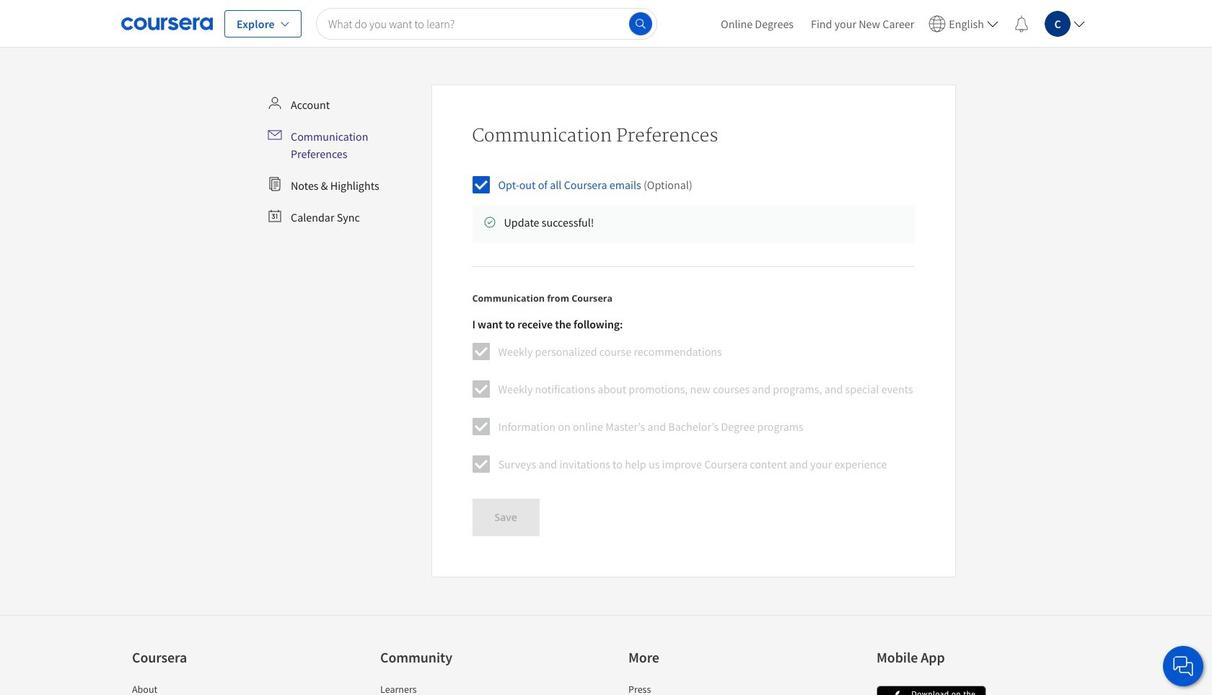 Task type: vqa. For each thing, say whether or not it's contained in the screenshot.
2nd list box
no



Task type: describe. For each thing, give the bounding box(es) containing it.
1 list item from the left
[[132, 682, 255, 695]]

1 horizontal spatial menu
[[713, 0, 1092, 47]]

download on the app store image
[[877, 686, 987, 695]]



Task type: locate. For each thing, give the bounding box(es) containing it.
1 horizontal spatial list item
[[380, 682, 503, 695]]

coursera image
[[121, 12, 213, 35]]

0 vertical spatial menu
[[713, 0, 1092, 47]]

None search field
[[316, 8, 658, 39]]

1 vertical spatial menu
[[262, 90, 426, 232]]

menu
[[713, 0, 1092, 47], [262, 90, 426, 232]]

group
[[473, 317, 914, 484]]

0 horizontal spatial list item
[[132, 682, 255, 695]]

3 list item from the left
[[629, 682, 752, 695]]

2 horizontal spatial list item
[[629, 682, 752, 695]]

0 horizontal spatial menu
[[262, 90, 426, 232]]

2 list item from the left
[[380, 682, 503, 695]]

What do you want to learn? text field
[[316, 8, 658, 39]]

list item
[[132, 682, 255, 695], [380, 682, 503, 695], [629, 682, 752, 695]]



